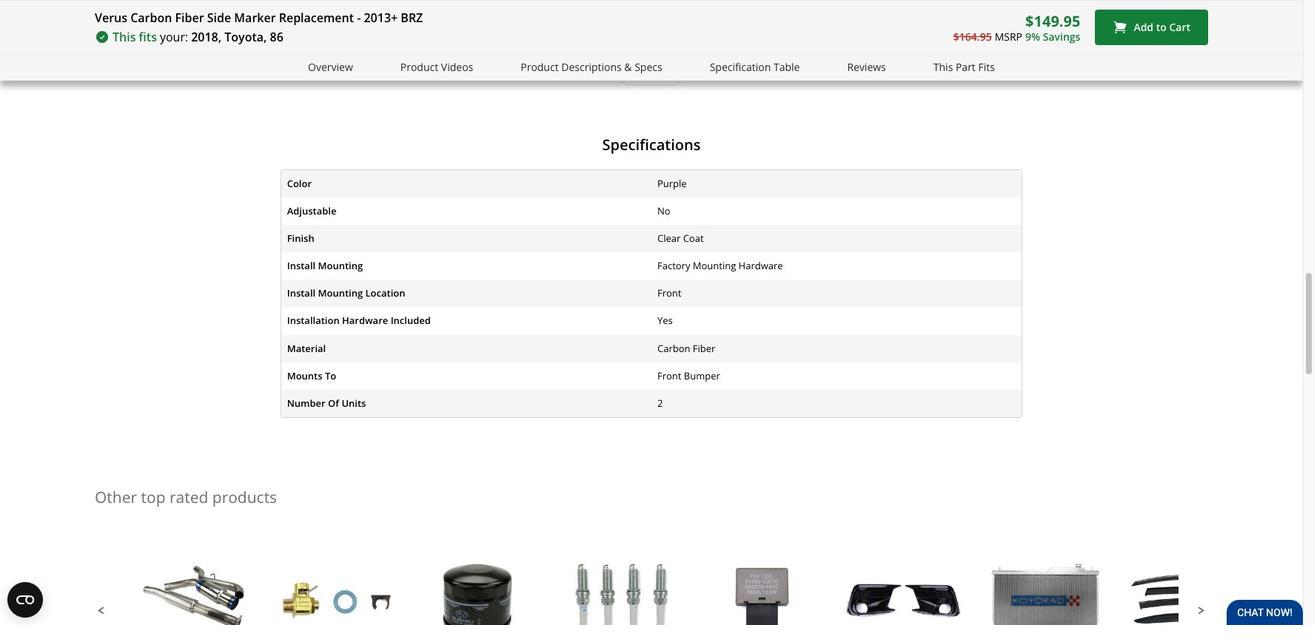 Task type: locate. For each thing, give the bounding box(es) containing it.
yes
[[658, 314, 673, 328]]

this
[[113, 29, 136, 45], [934, 60, 954, 74]]

marker
[[234, 10, 276, 26]]

verus
[[95, 10, 127, 26]]

included
[[391, 314, 431, 328]]

0 horizontal spatial this
[[113, 29, 136, 45]]

this for this fits your: 2018, toyota, 86
[[113, 29, 136, 45]]

videos
[[441, 60, 474, 74]]

1 vertical spatial hardware
[[342, 314, 388, 328]]

1 product from the left
[[401, 60, 439, 74]]

0 vertical spatial carbon
[[131, 10, 172, 26]]

products
[[212, 487, 277, 508]]

product descriptions & specs
[[521, 60, 663, 74]]

finish
[[287, 232, 315, 245]]

units
[[342, 397, 366, 410]]

this part fits link
[[934, 59, 996, 76]]

0 horizontal spatial carbon
[[131, 10, 172, 26]]

-
[[357, 10, 361, 26]]

read
[[627, 68, 652, 82]]

2 product from the left
[[521, 60, 559, 74]]

purple
[[658, 177, 687, 190]]

front
[[658, 287, 682, 300], [658, 369, 682, 383]]

product videos link
[[401, 59, 474, 76]]

install up installation
[[287, 287, 316, 300]]

this fits your: 2018, toyota, 86
[[113, 29, 284, 45]]

install mounting location
[[287, 287, 406, 300]]

product
[[401, 60, 439, 74], [521, 60, 559, 74]]

mounting
[[318, 259, 363, 273], [693, 259, 736, 273], [318, 287, 363, 300]]

2
[[658, 397, 663, 410]]

to
[[1157, 20, 1167, 34]]

product left videos
[[401, 60, 439, 74]]

bumper
[[684, 369, 721, 383]]

front up 2
[[658, 369, 682, 383]]

2 front from the top
[[658, 369, 682, 383]]

other
[[95, 487, 137, 508]]

rated
[[170, 487, 208, 508]]

overview
[[308, 60, 353, 74]]

1 horizontal spatial fiber
[[693, 342, 716, 355]]

carbon down yes
[[658, 342, 691, 355]]

top
[[141, 487, 166, 508]]

clear
[[658, 232, 681, 245]]

86
[[270, 29, 284, 45]]

mounting down the install mounting
[[318, 287, 363, 300]]

brz
[[401, 10, 423, 26]]

install down finish
[[287, 259, 316, 273]]

1 horizontal spatial hardware
[[739, 259, 783, 273]]

0 horizontal spatial fiber
[[175, 10, 204, 26]]

carbon up fits
[[131, 10, 172, 26]]

factory
[[658, 259, 691, 273]]

other top rated products
[[95, 487, 277, 508]]

mounting down "coat"
[[693, 259, 736, 273]]

factory mounting hardware
[[658, 259, 783, 273]]

coat
[[683, 232, 704, 245]]

mounting up install mounting location
[[318, 259, 363, 273]]

carbon
[[131, 10, 172, 26], [658, 342, 691, 355]]

2 install from the top
[[287, 287, 316, 300]]

this inside this part fits link
[[934, 60, 954, 74]]

fiber
[[175, 10, 204, 26], [693, 342, 716, 355]]

specs
[[635, 60, 663, 74]]

number
[[287, 397, 326, 410]]

this left part
[[934, 60, 954, 74]]

1 horizontal spatial product
[[521, 60, 559, 74]]

replacement
[[279, 10, 354, 26]]

1 vertical spatial install
[[287, 287, 316, 300]]

fits
[[139, 29, 157, 45]]

fiber up bumper
[[693, 342, 716, 355]]

fiber up 'this fits your: 2018, toyota, 86' at the left top
[[175, 10, 204, 26]]

0 vertical spatial install
[[287, 259, 316, 273]]

0 vertical spatial front
[[658, 287, 682, 300]]

0 vertical spatial fiber
[[175, 10, 204, 26]]

1 vertical spatial front
[[658, 369, 682, 383]]

front for front
[[658, 287, 682, 300]]

product left descriptions
[[521, 60, 559, 74]]

add to cart
[[1134, 20, 1191, 34]]

hardware
[[739, 259, 783, 273], [342, 314, 388, 328]]

1 horizontal spatial this
[[934, 60, 954, 74]]

add
[[1134, 20, 1154, 34]]

installation hardware included
[[287, 314, 431, 328]]

1 install from the top
[[287, 259, 316, 273]]

savings
[[1044, 29, 1081, 44]]

specifications
[[603, 135, 701, 155]]

mounts to
[[287, 369, 336, 383]]

1 vertical spatial this
[[934, 60, 954, 74]]

1 front from the top
[[658, 287, 682, 300]]

9%
[[1026, 29, 1041, 44]]

mounting for install mounting location
[[318, 287, 363, 300]]

this down verus
[[113, 29, 136, 45]]

front up yes
[[658, 287, 682, 300]]

0 horizontal spatial product
[[401, 60, 439, 74]]

front for front bumper
[[658, 369, 682, 383]]

0 horizontal spatial hardware
[[342, 314, 388, 328]]

installation
[[287, 314, 340, 328]]

front bumper
[[658, 369, 721, 383]]

carbon fiber
[[658, 342, 716, 355]]

number of units
[[287, 397, 366, 410]]

install
[[287, 259, 316, 273], [287, 287, 316, 300]]

0 vertical spatial this
[[113, 29, 136, 45]]

1 vertical spatial carbon
[[658, 342, 691, 355]]

add to cart button
[[1096, 10, 1209, 45]]



Task type: vqa. For each thing, say whether or not it's contained in the screenshot.
units
yes



Task type: describe. For each thing, give the bounding box(es) containing it.
side
[[207, 10, 231, 26]]

verus carbon fiber side marker replacement - 2013+ brz
[[95, 10, 423, 26]]

install for install mounting location
[[287, 287, 316, 300]]

your:
[[160, 29, 188, 45]]

toyota,
[[225, 29, 267, 45]]

to
[[325, 369, 336, 383]]

part
[[956, 60, 976, 74]]

1 horizontal spatial carbon
[[658, 342, 691, 355]]

reviews link
[[848, 59, 887, 76]]

table
[[774, 60, 800, 74]]

mounts
[[287, 369, 323, 383]]

color
[[287, 177, 312, 190]]

0 vertical spatial hardware
[[739, 259, 783, 273]]

clear coat
[[658, 232, 704, 245]]

overview link
[[308, 59, 353, 76]]

descriptions
[[562, 60, 622, 74]]

mounting for factory mounting hardware
[[693, 259, 736, 273]]

of
[[328, 397, 339, 410]]

&
[[625, 60, 632, 74]]

this for this part fits
[[934, 60, 954, 74]]

less
[[655, 68, 677, 82]]

location
[[366, 287, 406, 300]]

$149.95 $164.95 msrp 9% savings
[[954, 11, 1081, 44]]

product for product descriptions & specs
[[521, 60, 559, 74]]

read less
[[627, 68, 677, 82]]

material
[[287, 342, 326, 355]]

specification table link
[[710, 59, 800, 76]]

product descriptions & specs link
[[521, 59, 663, 76]]

adjustable
[[287, 204, 337, 218]]

this part fits
[[934, 60, 996, 74]]

2013+
[[364, 10, 398, 26]]

mounting for install mounting
[[318, 259, 363, 273]]

specification table
[[710, 60, 800, 74]]

fits
[[979, 60, 996, 74]]

product for product videos
[[401, 60, 439, 74]]

reviews
[[848, 60, 887, 74]]

msrp
[[995, 29, 1023, 44]]

open widget image
[[7, 583, 43, 619]]

$149.95
[[1026, 11, 1081, 31]]

specification
[[710, 60, 771, 74]]

2018,
[[191, 29, 222, 45]]

1 vertical spatial fiber
[[693, 342, 716, 355]]

product videos
[[401, 60, 474, 74]]

install mounting
[[287, 259, 363, 273]]

$164.95
[[954, 29, 992, 44]]

cart
[[1170, 20, 1191, 34]]

install for install mounting
[[287, 259, 316, 273]]

no
[[658, 204, 671, 218]]



